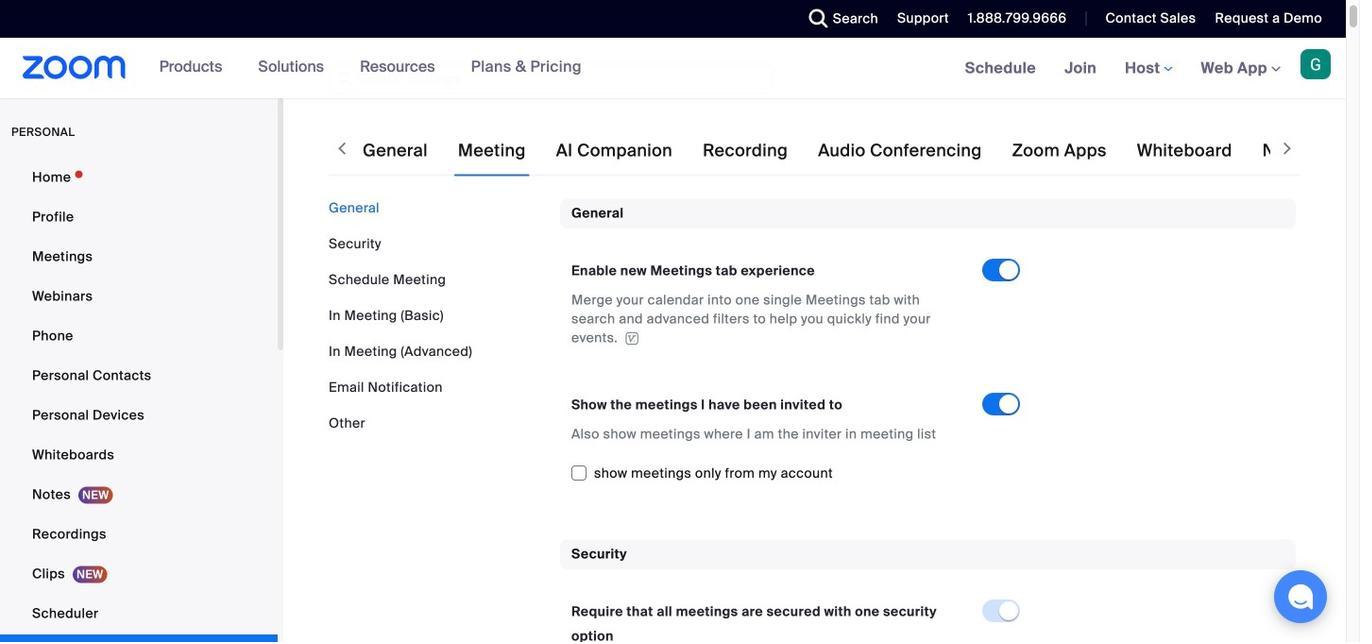 Task type: locate. For each thing, give the bounding box(es) containing it.
menu bar
[[329, 199, 546, 433]]

scroll left image
[[332, 139, 351, 158]]

application
[[571, 291, 965, 347]]

support version for enable new meetings tab experience image
[[622, 332, 641, 345]]

application inside general element
[[571, 291, 965, 347]]

banner
[[0, 38, 1346, 100]]

open chat image
[[1287, 584, 1314, 610]]

profile picture image
[[1301, 49, 1331, 79]]

zoom logo image
[[23, 56, 126, 79]]

general element
[[560, 199, 1296, 509]]



Task type: describe. For each thing, give the bounding box(es) containing it.
Search Settings text field
[[329, 64, 773, 94]]

personal menu menu
[[0, 159, 278, 642]]

meetings navigation
[[951, 38, 1346, 100]]

security element
[[560, 540, 1296, 642]]

tabs of my account settings page tab list
[[359, 124, 1360, 177]]

product information navigation
[[145, 38, 596, 98]]

scroll right image
[[1278, 139, 1297, 158]]



